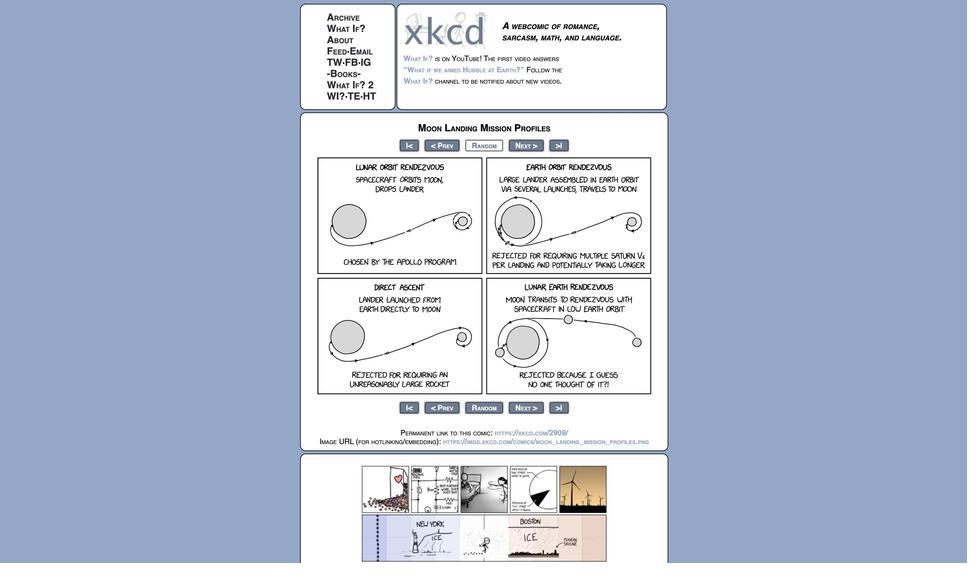 Task type: describe. For each thing, give the bounding box(es) containing it.
moon landing mission profiles image
[[317, 158, 651, 395]]

xkcd.com logo image
[[404, 11, 491, 50]]

earth temperature timeline image
[[362, 515, 607, 562]]

selected comics image
[[362, 466, 607, 513]]



Task type: vqa. For each thing, say whether or not it's contained in the screenshot.
Moon Landing Mission Profiles image
yes



